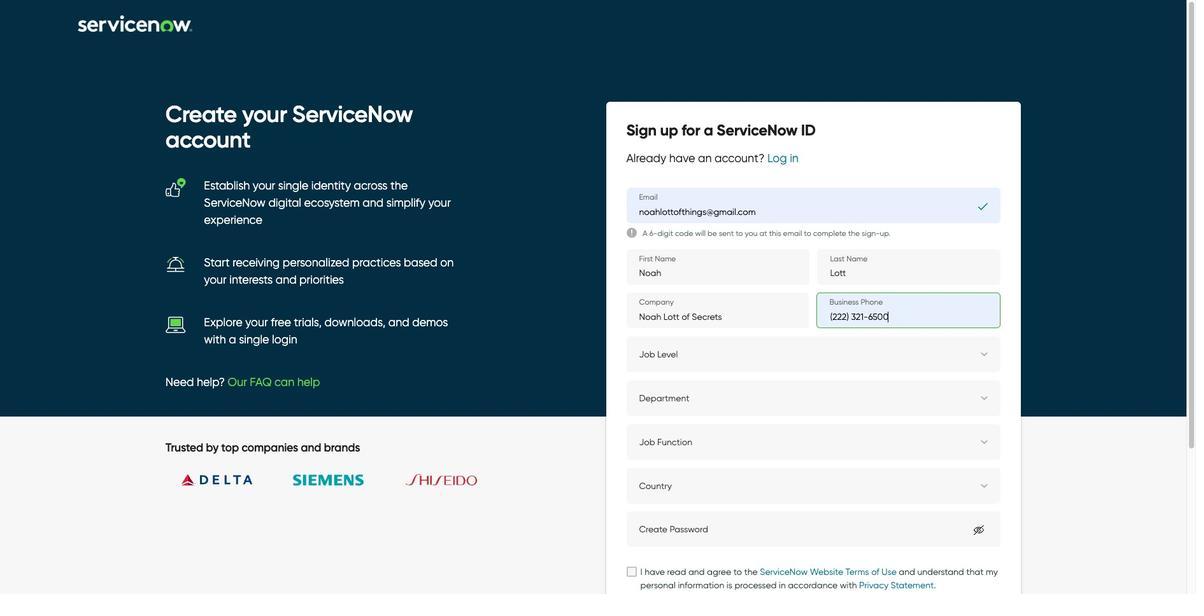 Task type: locate. For each thing, give the bounding box(es) containing it.
single up digital
[[278, 179, 308, 193]]

1 horizontal spatial and
[[363, 196, 384, 210]]

establish
[[204, 179, 250, 193]]

on
[[440, 256, 454, 270]]

1 horizontal spatial partner image
[[278, 455, 380, 506]]

and
[[363, 196, 384, 210], [276, 273, 297, 287], [388, 316, 409, 330]]

temp image
[[166, 255, 186, 275], [166, 315, 186, 335]]

single
[[278, 179, 308, 193], [239, 333, 269, 347]]

identity
[[311, 179, 351, 193]]

need
[[166, 376, 194, 390]]

0 vertical spatial single
[[278, 179, 308, 193]]

and inside establish your single identity across the servicenow digital ecosystem and simplify your experience
[[363, 196, 384, 210]]

1 vertical spatial single
[[239, 333, 269, 347]]

priorities
[[299, 273, 344, 287]]

2 temp image from the top
[[166, 315, 186, 335]]

single inside explore your free trials, downloads, and demos with a single login
[[239, 333, 269, 347]]

trials,
[[294, 316, 322, 330]]

and down across
[[363, 196, 384, 210]]

start receiving personalized practices based on your interests and priorities
[[204, 256, 454, 287]]

need help?
[[166, 376, 228, 390]]

2 horizontal spatial and
[[388, 316, 409, 330]]

0 horizontal spatial and
[[276, 273, 297, 287]]

3 partner image from the left
[[390, 455, 492, 506]]

your down start
[[204, 273, 227, 287]]

2 partner image from the left
[[278, 455, 380, 506]]

establish your single identity across the servicenow digital ecosystem and simplify your experience
[[204, 179, 451, 227]]

single right the a
[[239, 333, 269, 347]]

1 horizontal spatial single
[[278, 179, 308, 193]]

0 horizontal spatial single
[[239, 333, 269, 347]]

explore
[[204, 316, 242, 330]]

1 vertical spatial temp image
[[166, 315, 186, 335]]

1 temp image from the top
[[166, 255, 186, 275]]

login
[[272, 333, 297, 347]]

servicenow
[[204, 196, 266, 210]]

based
[[404, 256, 437, 270]]

your left free
[[245, 316, 268, 330]]

0 vertical spatial and
[[363, 196, 384, 210]]

1 vertical spatial and
[[276, 273, 297, 287]]

temp image left 'with'
[[166, 315, 186, 335]]

explore your free trials, downloads, and demos with a single login
[[204, 316, 448, 347]]

and left the demos
[[388, 316, 409, 330]]

a
[[229, 333, 236, 347]]

temp image
[[166, 178, 186, 198]]

temp image left start
[[166, 255, 186, 275]]

0 vertical spatial temp image
[[166, 255, 186, 275]]

your right simplify
[[428, 196, 451, 210]]

your
[[253, 179, 275, 193], [428, 196, 451, 210], [204, 273, 227, 287], [245, 316, 268, 330]]

2 vertical spatial and
[[388, 316, 409, 330]]

2 horizontal spatial partner image
[[390, 455, 492, 506]]

your inside explore your free trials, downloads, and demos with a single login
[[245, 316, 268, 330]]

partner image
[[166, 455, 267, 506], [278, 455, 380, 506], [390, 455, 492, 506]]

temp image for explore
[[166, 315, 186, 335]]

0 horizontal spatial partner image
[[166, 455, 267, 506]]

and down receiving
[[276, 273, 297, 287]]



Task type: vqa. For each thing, say whether or not it's contained in the screenshot.
trials,
yes



Task type: describe. For each thing, give the bounding box(es) containing it.
digital
[[268, 196, 301, 210]]

and inside explore your free trials, downloads, and demos with a single login
[[388, 316, 409, 330]]

practices
[[352, 256, 401, 270]]

1 partner image from the left
[[166, 455, 267, 506]]

and inside 'start receiving personalized practices based on your interests and priorities'
[[276, 273, 297, 287]]

with
[[204, 333, 226, 347]]

help?
[[197, 376, 225, 390]]

free
[[271, 316, 291, 330]]

single inside establish your single identity across the servicenow digital ecosystem and simplify your experience
[[278, 179, 308, 193]]

downloads,
[[325, 316, 386, 330]]

ecosystem
[[304, 196, 360, 210]]

across
[[354, 179, 388, 193]]

receiving
[[233, 256, 280, 270]]

your inside 'start receiving personalized practices based on your interests and priorities'
[[204, 273, 227, 287]]

the
[[390, 179, 408, 193]]

experience
[[204, 213, 262, 227]]

start
[[204, 256, 230, 270]]

personalized
[[283, 256, 349, 270]]

demos
[[412, 316, 448, 330]]

your up digital
[[253, 179, 275, 193]]

interests
[[229, 273, 273, 287]]

temp image for start
[[166, 255, 186, 275]]

simplify
[[386, 196, 425, 210]]



